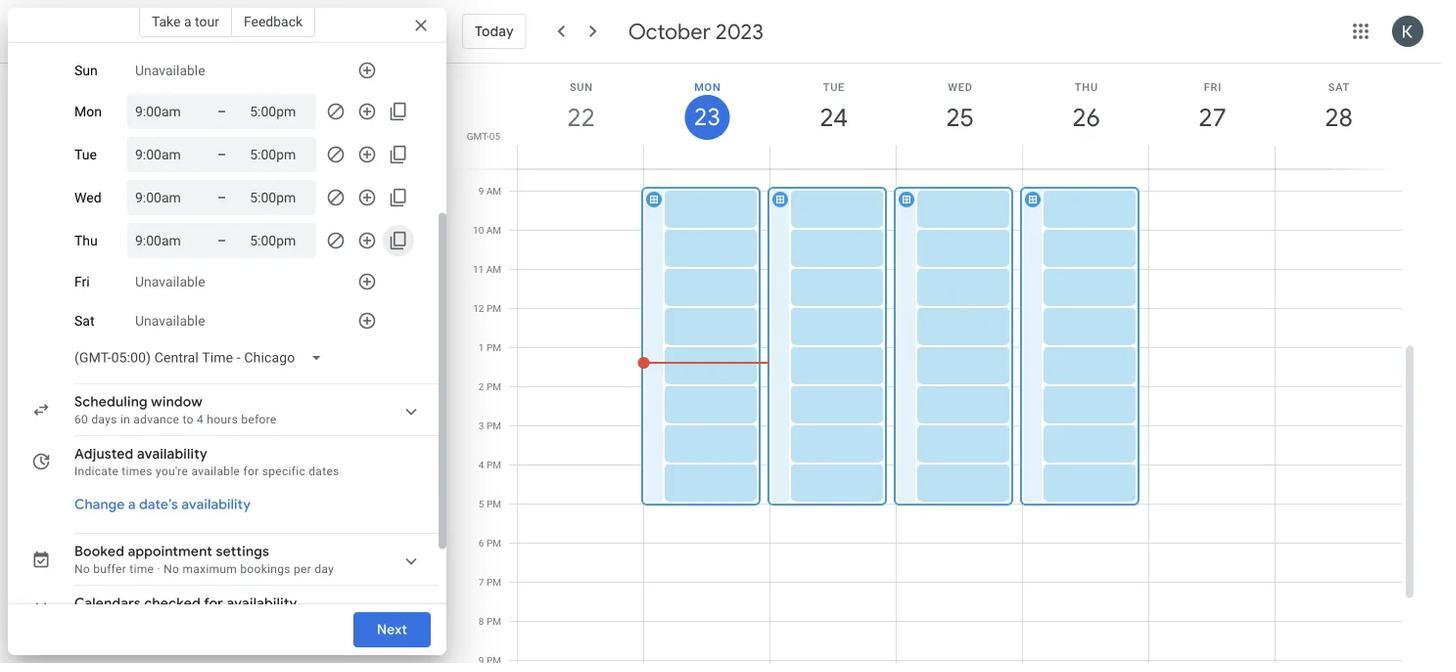 Task type: locate. For each thing, give the bounding box(es) containing it.
am for 9 am
[[486, 186, 501, 197]]

date's
[[139, 496, 178, 514]]

1 pm
[[479, 342, 501, 354]]

no right ·
[[164, 563, 179, 577]]

0 vertical spatial thu
[[1075, 81, 1099, 93]]

pm up 5 pm
[[487, 460, 501, 471]]

22 column header
[[517, 64, 644, 169]]

pm for 1 pm
[[487, 342, 501, 354]]

no
[[74, 563, 90, 577], [164, 563, 179, 577]]

next button
[[353, 607, 431, 654]]

1 vertical spatial sun
[[570, 81, 593, 93]]

fri for fri
[[74, 274, 90, 290]]

·
[[157, 563, 160, 577]]

2 am from the top
[[486, 225, 501, 236]]

9
[[478, 186, 484, 197]]

am right 9
[[486, 186, 501, 197]]

0 horizontal spatial wed
[[74, 190, 101, 206]]

5 pm from the top
[[487, 460, 501, 471]]

pm right 3
[[487, 421, 501, 432]]

feedback button
[[232, 6, 315, 37]]

grid
[[454, 64, 1418, 664]]

0 vertical spatial sun
[[74, 62, 98, 79]]

mon left start time on mondays text box
[[74, 104, 102, 120]]

1 horizontal spatial 4
[[479, 460, 484, 471]]

0 horizontal spatial no
[[74, 563, 90, 577]]

1 no from the left
[[74, 563, 90, 577]]

2 – from the top
[[217, 146, 226, 163]]

0 horizontal spatial 4
[[197, 413, 204, 427]]

None field
[[67, 16, 207, 51], [67, 341, 338, 376], [67, 16, 207, 51], [67, 341, 338, 376]]

sat inside sat 28
[[1328, 81, 1350, 93]]

unavailable for fri
[[135, 274, 205, 290]]

1 unavailable from the top
[[135, 62, 205, 79]]

1 vertical spatial sat
[[74, 313, 94, 329]]

0 vertical spatial 4
[[197, 413, 204, 427]]

tue up tuesday, october 24 element
[[823, 81, 845, 93]]

time
[[130, 563, 154, 577]]

0 horizontal spatial thu
[[74, 233, 98, 249]]

10 am
[[473, 225, 501, 236]]

3 unavailable from the top
[[135, 313, 205, 329]]

next
[[377, 622, 407, 639]]

pm right 7
[[487, 577, 501, 589]]

0 vertical spatial mon
[[694, 81, 721, 93]]

thu up thursday, october 26 element
[[1075, 81, 1099, 93]]

1 horizontal spatial thu
[[1075, 81, 1099, 93]]

2 vertical spatial availability
[[227, 595, 297, 613]]

pm right 5
[[487, 499, 501, 511]]

1 vertical spatial a
[[128, 496, 136, 514]]

1 vertical spatial am
[[486, 225, 501, 236]]

booked appointment settings no buffer time · no maximum bookings per day
[[74, 543, 334, 577]]

unavailable
[[135, 62, 205, 79], [135, 274, 205, 290], [135, 313, 205, 329]]

a for take
[[184, 13, 191, 29]]

0 vertical spatial am
[[486, 186, 501, 197]]

1 horizontal spatial sun
[[570, 81, 593, 93]]

gmt-05
[[467, 130, 500, 142]]

sat
[[1328, 81, 1350, 93], [74, 313, 94, 329]]

tue
[[823, 81, 845, 93], [74, 147, 97, 163]]

for down maximum
[[204, 595, 223, 613]]

4 inside scheduling window 60 days in advance to 4 hours before
[[197, 413, 204, 427]]

2 unavailable from the top
[[135, 274, 205, 290]]

1 horizontal spatial tue
[[823, 81, 845, 93]]

pm for 7 pm
[[487, 577, 501, 589]]

availability inside change a date's availability button
[[181, 496, 251, 514]]

– left 'end time on mondays' text box
[[217, 103, 226, 119]]

pm for 5 pm
[[487, 499, 501, 511]]

days
[[91, 413, 117, 427]]

pm right the 2
[[487, 381, 501, 393]]

1 horizontal spatial fri
[[1204, 81, 1222, 93]]

thu left start time on thursdays text box
[[74, 233, 98, 249]]

take a tour
[[152, 13, 219, 29]]

End time on Tuesdays text field
[[250, 143, 309, 166]]

4 pm from the top
[[487, 421, 501, 432]]

0 vertical spatial tue
[[823, 81, 845, 93]]

0 vertical spatial sat
[[1328, 81, 1350, 93]]

mon
[[694, 81, 721, 93], [74, 104, 102, 120]]

fri inside the fri 27
[[1204, 81, 1222, 93]]

– for mon
[[217, 103, 226, 119]]

11 am
[[473, 264, 501, 276]]

– for thu
[[217, 233, 226, 249]]

Start time on Tuesdays text field
[[135, 143, 194, 166]]

1 vertical spatial for
[[204, 595, 223, 613]]

availability up you're
[[137, 446, 208, 463]]

tue left start time on tuesdays text field
[[74, 147, 97, 163]]

7 pm
[[479, 577, 501, 589]]

5 pm
[[479, 499, 501, 511]]

1 vertical spatial unavailable
[[135, 274, 205, 290]]

checked
[[144, 595, 201, 613]]

sat 28
[[1324, 81, 1352, 134]]

mon up 23
[[694, 81, 721, 93]]

wed
[[948, 81, 973, 93], [74, 190, 101, 206]]

6 pm from the top
[[487, 499, 501, 511]]

28 column header
[[1275, 64, 1402, 169]]

pm right 1 in the bottom left of the page
[[487, 342, 501, 354]]

pm
[[487, 303, 501, 315], [487, 342, 501, 354], [487, 381, 501, 393], [487, 421, 501, 432], [487, 460, 501, 471], [487, 499, 501, 511], [487, 538, 501, 550], [487, 577, 501, 589], [487, 616, 501, 628]]

2 vertical spatial unavailable
[[135, 313, 205, 329]]

8 pm from the top
[[487, 577, 501, 589]]

0 horizontal spatial for
[[204, 595, 223, 613]]

pm right 8
[[487, 616, 501, 628]]

tour
[[195, 13, 219, 29]]

1 horizontal spatial for
[[243, 465, 259, 479]]

23
[[693, 102, 720, 133]]

1 horizontal spatial no
[[164, 563, 179, 577]]

per
[[294, 563, 311, 577]]

0 vertical spatial wed
[[948, 81, 973, 93]]

tue inside the tue 24
[[823, 81, 845, 93]]

4 up 5
[[479, 460, 484, 471]]

mon for mon 23
[[694, 81, 721, 93]]

no down booked
[[74, 563, 90, 577]]

pm right "12"
[[487, 303, 501, 315]]

2 vertical spatial am
[[486, 264, 501, 276]]

wed left start time on wednesdays text box
[[74, 190, 101, 206]]

1 horizontal spatial a
[[184, 13, 191, 29]]

availability inside calendars checked for availability dropdown button
[[227, 595, 297, 613]]

buffer
[[93, 563, 126, 577]]

thu inside thu 26
[[1075, 81, 1099, 93]]

– right start time on thursdays text box
[[217, 233, 226, 249]]

0 horizontal spatial fri
[[74, 274, 90, 290]]

take
[[152, 13, 181, 29]]

sat up saturday, october 28 element
[[1328, 81, 1350, 93]]

1 pm from the top
[[487, 303, 501, 315]]

1 vertical spatial mon
[[74, 104, 102, 120]]

availability down the bookings in the left bottom of the page
[[227, 595, 297, 613]]

for inside adjusted availability indicate times you're available for specific dates
[[243, 465, 259, 479]]

wed inside wed 25
[[948, 81, 973, 93]]

a left tour
[[184, 13, 191, 29]]

availability
[[137, 446, 208, 463], [181, 496, 251, 514], [227, 595, 297, 613]]

1 horizontal spatial wed
[[948, 81, 973, 93]]

thu 26
[[1071, 81, 1099, 134]]

4 right to
[[197, 413, 204, 427]]

a left date's
[[128, 496, 136, 514]]

1 vertical spatial 4
[[479, 460, 484, 471]]

am right 10 in the left top of the page
[[486, 225, 501, 236]]

1 vertical spatial availability
[[181, 496, 251, 514]]

am
[[486, 186, 501, 197], [486, 225, 501, 236], [486, 264, 501, 276]]

3 pm
[[479, 421, 501, 432]]

pm for 8 pm
[[487, 616, 501, 628]]

sun inside the sun 22
[[570, 81, 593, 93]]

0 horizontal spatial sat
[[74, 313, 94, 329]]

wed up wednesday, october 25 element
[[948, 81, 973, 93]]

specific
[[262, 465, 305, 479]]

End time on Thursdays text field
[[250, 229, 309, 253]]

am right 11
[[486, 264, 501, 276]]

4 – from the top
[[217, 233, 226, 249]]

11
[[473, 264, 484, 276]]

mon inside mon 23
[[694, 81, 721, 93]]

advance
[[133, 413, 179, 427]]

1 – from the top
[[217, 103, 226, 119]]

for left specific
[[243, 465, 259, 479]]

0 vertical spatial for
[[243, 465, 259, 479]]

pm right the 6
[[487, 538, 501, 550]]

0 horizontal spatial a
[[128, 496, 136, 514]]

0 horizontal spatial sun
[[74, 62, 98, 79]]

for
[[243, 465, 259, 479], [204, 595, 223, 613]]

0 vertical spatial fri
[[1204, 81, 1222, 93]]

– left end time on tuesdays text box
[[217, 146, 226, 163]]

0 horizontal spatial mon
[[74, 104, 102, 120]]

mon 23
[[693, 81, 721, 133]]

sun
[[74, 62, 98, 79], [570, 81, 593, 93]]

0 horizontal spatial tue
[[74, 147, 97, 163]]

3 am from the top
[[486, 264, 501, 276]]

22
[[566, 101, 594, 134]]

a
[[184, 13, 191, 29], [128, 496, 136, 514]]

monday, october 23, today element
[[685, 95, 730, 140]]

2 pm from the top
[[487, 342, 501, 354]]

25
[[945, 101, 973, 134]]

1 vertical spatial tue
[[74, 147, 97, 163]]

unavailable for sat
[[135, 313, 205, 329]]

1 horizontal spatial mon
[[694, 81, 721, 93]]

grid containing 22
[[454, 64, 1418, 664]]

1 vertical spatial thu
[[74, 233, 98, 249]]

before
[[241, 413, 277, 427]]

1 vertical spatial wed
[[74, 190, 101, 206]]

– left end time on wednesdays text field
[[217, 189, 226, 206]]

3 – from the top
[[217, 189, 226, 206]]

thu for thu 26
[[1075, 81, 1099, 93]]

wednesday, october 25 element
[[938, 95, 983, 140]]

4 pm
[[479, 460, 501, 471]]

3 pm from the top
[[487, 381, 501, 393]]

sat up scheduling
[[74, 313, 94, 329]]

–
[[217, 103, 226, 119], [217, 146, 226, 163], [217, 189, 226, 206], [217, 233, 226, 249]]

– for wed
[[217, 189, 226, 206]]

4
[[197, 413, 204, 427], [479, 460, 484, 471]]

0 vertical spatial availability
[[137, 446, 208, 463]]

7 pm from the top
[[487, 538, 501, 550]]

1
[[479, 342, 484, 354]]

0 vertical spatial unavailable
[[135, 62, 205, 79]]

thu
[[1075, 81, 1099, 93], [74, 233, 98, 249]]

1 horizontal spatial sat
[[1328, 81, 1350, 93]]

availability for for
[[227, 595, 297, 613]]

1 vertical spatial fri
[[74, 274, 90, 290]]

availability down available on the left bottom of the page
[[181, 496, 251, 514]]

tue for tue
[[74, 147, 97, 163]]

27 column header
[[1149, 64, 1276, 169]]

0 vertical spatial a
[[184, 13, 191, 29]]

28
[[1324, 101, 1352, 134]]

End time on Mondays text field
[[250, 100, 309, 123]]

fri
[[1204, 81, 1222, 93], [74, 274, 90, 290]]

1 am from the top
[[486, 186, 501, 197]]

appointment
[[128, 543, 212, 561]]

9 pm from the top
[[487, 616, 501, 628]]



Task type: vqa. For each thing, say whether or not it's contained in the screenshot.
Fri 27
yes



Task type: describe. For each thing, give the bounding box(es) containing it.
a for change
[[128, 496, 136, 514]]

12 pm
[[473, 303, 501, 315]]

pm for 4 pm
[[487, 460, 501, 471]]

today
[[475, 23, 514, 40]]

2
[[479, 381, 484, 393]]

saturday, october 28 element
[[1316, 95, 1361, 140]]

Start time on Thursdays text field
[[135, 229, 194, 253]]

wed for wed
[[74, 190, 101, 206]]

am for 11 am
[[486, 264, 501, 276]]

settings
[[216, 543, 269, 561]]

tuesday, october 24 element
[[811, 95, 856, 140]]

8 pm
[[479, 616, 501, 628]]

hours
[[207, 413, 238, 427]]

pm for 2 pm
[[487, 381, 501, 393]]

Start time on Wednesdays text field
[[135, 186, 194, 210]]

unavailable for sun
[[135, 62, 205, 79]]

take a tour button
[[139, 6, 232, 37]]

dates
[[309, 465, 339, 479]]

indicate
[[74, 465, 119, 479]]

9 am
[[478, 186, 501, 197]]

End time on Wednesdays text field
[[250, 186, 309, 210]]

23 column header
[[643, 64, 771, 169]]

availability inside adjusted availability indicate times you're available for specific dates
[[137, 446, 208, 463]]

pm for 6 pm
[[487, 538, 501, 550]]

bookings
[[240, 563, 291, 577]]

2 pm
[[479, 381, 501, 393]]

sat for sat
[[74, 313, 94, 329]]

am for 10 am
[[486, 225, 501, 236]]

friday, october 27 element
[[1190, 95, 1235, 140]]

change a date's availability button
[[67, 488, 259, 523]]

Start time on Mondays text field
[[135, 100, 194, 123]]

6
[[479, 538, 484, 550]]

change
[[74, 496, 125, 514]]

05
[[489, 130, 500, 142]]

3
[[479, 421, 484, 432]]

change a date's availability
[[74, 496, 251, 514]]

10
[[473, 225, 484, 236]]

adjusted availability indicate times you're available for specific dates
[[74, 446, 339, 479]]

calendars
[[74, 595, 141, 613]]

availability for date's
[[181, 496, 251, 514]]

times
[[122, 465, 152, 479]]

24
[[818, 101, 846, 134]]

25 column header
[[896, 64, 1023, 169]]

scheduling window 60 days in advance to 4 hours before
[[74, 394, 277, 427]]

tue for tue 24
[[823, 81, 845, 93]]

sun 22
[[566, 81, 594, 134]]

mon for mon
[[74, 104, 102, 120]]

feedback
[[244, 13, 303, 29]]

thursday, october 26 element
[[1064, 95, 1109, 140]]

7
[[479, 577, 484, 589]]

26
[[1071, 101, 1099, 134]]

october 2023
[[628, 18, 764, 45]]

gmt-
[[467, 130, 489, 142]]

window
[[151, 394, 203, 411]]

booked
[[74, 543, 124, 561]]

sun for sun
[[74, 62, 98, 79]]

to
[[183, 413, 194, 427]]

26 column header
[[1022, 64, 1149, 169]]

october
[[628, 18, 711, 45]]

tue 24
[[818, 81, 846, 134]]

thu for thu
[[74, 233, 98, 249]]

available
[[191, 465, 240, 479]]

wed for wed 25
[[948, 81, 973, 93]]

12
[[473, 303, 484, 315]]

you're
[[156, 465, 188, 479]]

2 no from the left
[[164, 563, 179, 577]]

2023
[[716, 18, 764, 45]]

adjusted
[[74, 446, 134, 463]]

wed 25
[[945, 81, 973, 134]]

– for tue
[[217, 146, 226, 163]]

27
[[1197, 101, 1225, 134]]

fri 27
[[1197, 81, 1225, 134]]

4 inside grid
[[479, 460, 484, 471]]

sunday, october 22 element
[[559, 95, 604, 140]]

calendars checked for availability button
[[67, 590, 435, 633]]

scheduling
[[74, 394, 148, 411]]

sat for sat 28
[[1328, 81, 1350, 93]]

fri for fri 27
[[1204, 81, 1222, 93]]

day
[[315, 563, 334, 577]]

maximum
[[183, 563, 237, 577]]

calendars checked for availability
[[74, 595, 297, 613]]

pm for 12 pm
[[487, 303, 501, 315]]

today button
[[462, 8, 526, 55]]

in
[[120, 413, 130, 427]]

for inside dropdown button
[[204, 595, 223, 613]]

24 column header
[[770, 64, 897, 169]]

6 pm
[[479, 538, 501, 550]]

8
[[479, 616, 484, 628]]

pm for 3 pm
[[487, 421, 501, 432]]

60
[[74, 413, 88, 427]]

5
[[479, 499, 484, 511]]

sun for sun 22
[[570, 81, 593, 93]]



